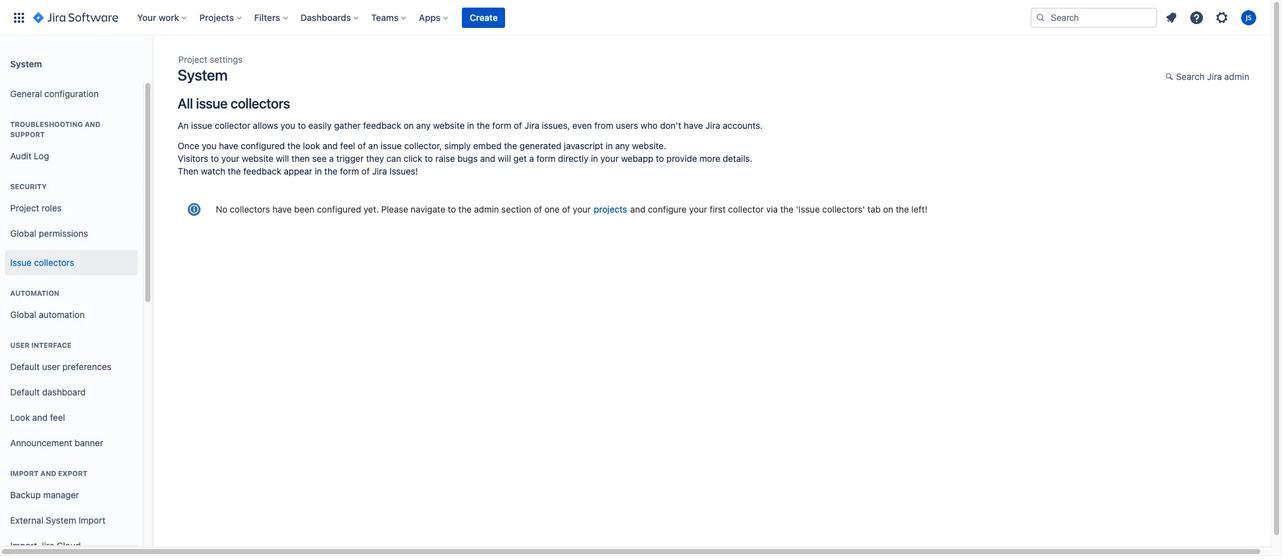 Task type: vqa. For each thing, say whether or not it's contained in the screenshot.
the rightmost Space settings
no



Task type: locate. For each thing, give the bounding box(es) containing it.
1 vertical spatial feel
[[50, 412, 65, 423]]

then
[[178, 166, 199, 177]]

log
[[34, 150, 49, 161]]

1 horizontal spatial any
[[616, 140, 630, 151]]

0 horizontal spatial form
[[340, 166, 359, 177]]

0 horizontal spatial system
[[10, 58, 42, 69]]

user
[[10, 341, 30, 349]]

once
[[178, 140, 200, 151]]

form down the trigger on the top
[[340, 166, 359, 177]]

issue
[[196, 95, 228, 112], [191, 120, 212, 131], [381, 140, 402, 151]]

audit log
[[10, 150, 49, 161]]

collector down all issue collectors
[[215, 120, 251, 131]]

issue inside once you have configured the look and feel of an issue collector, simply embed the generated javascript in any website. visitors to your website will then see a trigger they can click to raise bugs and will get a form directly in your webapp to provide more details. then watch the feedback appear in the form of jira issues!
[[381, 140, 402, 151]]

0 vertical spatial issue
[[196, 95, 228, 112]]

jira down they at the left of page
[[372, 166, 387, 177]]

the right via
[[781, 204, 794, 215]]

2 vertical spatial have
[[273, 204, 292, 215]]

2 vertical spatial import
[[10, 540, 37, 551]]

global inside security group
[[10, 228, 36, 238]]

1 horizontal spatial project
[[178, 54, 207, 65]]

you inside once you have configured the look and feel of an issue collector, simply embed the generated javascript in any website. visitors to your website will then see a trigger they can click to raise bugs and will get a form directly in your webapp to provide more details. then watch the feedback appear in the form of jira issues!
[[202, 140, 217, 151]]

global down automation
[[10, 309, 36, 320]]

all
[[178, 95, 193, 112]]

the up "embed" at top left
[[477, 120, 490, 131]]

an
[[369, 140, 378, 151]]

collectors
[[231, 95, 290, 112], [230, 204, 270, 215], [34, 257, 74, 268]]

website inside once you have configured the look and feel of an issue collector, simply embed the generated javascript in any website. visitors to your website will then see a trigger they can click to raise bugs and will get a form directly in your webapp to provide more details. then watch the feedback appear in the form of jira issues!
[[242, 153, 274, 164]]

1 horizontal spatial a
[[530, 153, 534, 164]]

then
[[292, 153, 310, 164]]

and inside the troubleshooting and support
[[85, 120, 101, 128]]

you up "visitors"
[[202, 140, 217, 151]]

import down external
[[10, 540, 37, 551]]

collectors down global permissions
[[34, 257, 74, 268]]

0 vertical spatial global
[[10, 228, 36, 238]]

and inside user interface group
[[32, 412, 48, 423]]

1 vertical spatial form
[[537, 153, 556, 164]]

0 vertical spatial default
[[10, 361, 40, 372]]

a right see
[[329, 153, 334, 164]]

2 horizontal spatial form
[[537, 153, 556, 164]]

collectors for issue collectors
[[34, 257, 74, 268]]

filters button
[[251, 7, 293, 28]]

1 horizontal spatial configured
[[317, 204, 361, 215]]

0 vertical spatial import
[[10, 469, 39, 477]]

and up backup manager
[[40, 469, 56, 477]]

1 vertical spatial on
[[884, 204, 894, 215]]

0 vertical spatial project
[[178, 54, 207, 65]]

1 horizontal spatial have
[[273, 204, 292, 215]]

import up backup
[[10, 469, 39, 477]]

once you have configured the look and feel of an issue collector, simply embed the generated javascript in any website. visitors to your website will then see a trigger they can click to raise bugs and will get a form directly in your webapp to provide more details. then watch the feedback appear in the form of jira issues!
[[178, 140, 753, 177]]

feedback up an in the top of the page
[[363, 120, 401, 131]]

jira software image
[[33, 10, 118, 25], [33, 10, 118, 25]]

search jira admin link
[[1160, 67, 1257, 88]]

0 horizontal spatial website
[[242, 153, 274, 164]]

import and export group
[[5, 456, 138, 556]]

you right the allows
[[281, 120, 296, 131]]

on
[[404, 120, 414, 131], [884, 204, 894, 215]]

left!
[[912, 204, 928, 215]]

1 vertical spatial website
[[242, 153, 274, 164]]

0 horizontal spatial have
[[219, 140, 238, 151]]

0 vertical spatial have
[[684, 120, 704, 131]]

1 vertical spatial import
[[79, 515, 106, 525]]

primary element
[[8, 0, 1031, 35]]

collector
[[215, 120, 251, 131], [729, 204, 764, 215]]

external
[[10, 515, 43, 525]]

0 horizontal spatial admin
[[474, 204, 499, 215]]

have for no collectors have been configured yet. please navigate to the admin section of one of your
[[273, 204, 292, 215]]

0 horizontal spatial will
[[276, 153, 289, 164]]

0 vertical spatial form
[[493, 120, 512, 131]]

issue right all
[[196, 95, 228, 112]]

1 horizontal spatial will
[[498, 153, 511, 164]]

global down the project roles
[[10, 228, 36, 238]]

webapp
[[621, 153, 654, 164]]

have
[[684, 120, 704, 131], [219, 140, 238, 151], [273, 204, 292, 215]]

projects button
[[196, 7, 247, 28]]

user
[[42, 361, 60, 372]]

simply
[[445, 140, 471, 151]]

appswitcher icon image
[[11, 10, 27, 25]]

your left first
[[690, 204, 708, 215]]

1 horizontal spatial collector
[[729, 204, 764, 215]]

global inside automation group
[[10, 309, 36, 320]]

been
[[294, 204, 315, 215]]

announcement banner
[[10, 437, 103, 448]]

0 vertical spatial feel
[[340, 140, 355, 151]]

notifications image
[[1165, 10, 1180, 25]]

look and feel link
[[5, 405, 138, 431]]

issues,
[[542, 120, 570, 131]]

project
[[178, 54, 207, 65], [10, 202, 39, 213]]

visitors
[[178, 153, 208, 164]]

configured inside once you have configured the look and feel of an issue collector, simply embed the generated javascript in any website. visitors to your website will then see a trigger they can click to raise bugs and will get a form directly in your webapp to provide more details. then watch the feedback appear in the form of jira issues!
[[241, 140, 285, 151]]

0 horizontal spatial feel
[[50, 412, 65, 423]]

backup manager link
[[5, 483, 138, 508]]

to left easily
[[298, 120, 306, 131]]

your left the projects link
[[573, 204, 591, 215]]

automation
[[39, 309, 85, 320]]

2 global from the top
[[10, 309, 36, 320]]

allows
[[253, 120, 278, 131]]

0 horizontal spatial configured
[[241, 140, 285, 151]]

jira left cloud
[[39, 540, 54, 551]]

1 vertical spatial default
[[10, 386, 40, 397]]

and right look
[[32, 412, 48, 423]]

have right don't
[[684, 120, 704, 131]]

0 horizontal spatial any
[[416, 120, 431, 131]]

0 vertical spatial feedback
[[363, 120, 401, 131]]

2 vertical spatial issue
[[381, 140, 402, 151]]

form down the generated
[[537, 153, 556, 164]]

on right tab
[[884, 204, 894, 215]]

configured down the allows
[[241, 140, 285, 151]]

default dashboard link
[[5, 380, 138, 405]]

1 vertical spatial any
[[616, 140, 630, 151]]

of
[[514, 120, 522, 131], [358, 140, 366, 151], [362, 166, 370, 177], [534, 204, 542, 215], [562, 204, 571, 215]]

project down security
[[10, 202, 39, 213]]

0 vertical spatial collector
[[215, 120, 251, 131]]

manager
[[43, 489, 79, 500]]

1 horizontal spatial form
[[493, 120, 512, 131]]

1 vertical spatial collectors
[[230, 204, 270, 215]]

0 horizontal spatial a
[[329, 153, 334, 164]]

0 horizontal spatial feedback
[[244, 166, 282, 177]]

no collectors have been configured yet. please navigate to the admin section of one of your projects and configure your first collector via the 'issue collectors' tab on the left!
[[216, 204, 928, 215]]

any up webapp
[[616, 140, 630, 151]]

of left one
[[534, 204, 542, 215]]

system down project settings
[[178, 66, 228, 84]]

1 vertical spatial have
[[219, 140, 238, 151]]

system down manager
[[46, 515, 76, 525]]

project left the settings
[[178, 54, 207, 65]]

an issue collector allows you to easily gather feedback on any website in the form of jira issues, even from users who don't have jira accounts.
[[178, 120, 763, 131]]

website.
[[633, 140, 667, 151]]

look
[[303, 140, 320, 151]]

a
[[329, 153, 334, 164], [530, 153, 534, 164]]

have left been
[[273, 204, 292, 215]]

import up import jira cloud "link"
[[79, 515, 106, 525]]

0 horizontal spatial on
[[404, 120, 414, 131]]

system up general
[[10, 58, 42, 69]]

1 global from the top
[[10, 228, 36, 238]]

feedback left appear
[[244, 166, 282, 177]]

admin left section
[[474, 204, 499, 215]]

a right get
[[530, 153, 534, 164]]

the right navigate
[[459, 204, 472, 215]]

default inside the default dashboard link
[[10, 386, 40, 397]]

default up look
[[10, 386, 40, 397]]

system inside import and export 'group'
[[46, 515, 76, 525]]

global
[[10, 228, 36, 238], [10, 309, 36, 320]]

default down user
[[10, 361, 40, 372]]

and down "embed" at top left
[[481, 153, 496, 164]]

security group
[[5, 169, 138, 250]]

project for project settings
[[178, 54, 207, 65]]

external system import
[[10, 515, 106, 525]]

import for import and export
[[10, 469, 39, 477]]

admin right search on the top of the page
[[1225, 71, 1250, 82]]

to
[[298, 120, 306, 131], [211, 153, 219, 164], [425, 153, 433, 164], [656, 153, 665, 164], [448, 204, 456, 215]]

0 vertical spatial you
[[281, 120, 296, 131]]

of right one
[[562, 204, 571, 215]]

import jira cloud
[[10, 540, 81, 551]]

issue right an
[[191, 120, 212, 131]]

and
[[85, 120, 101, 128], [323, 140, 338, 151], [481, 153, 496, 164], [631, 204, 646, 215], [32, 412, 48, 423], [40, 469, 56, 477]]

look and feel
[[10, 412, 65, 423]]

see
[[312, 153, 327, 164]]

1 horizontal spatial system
[[46, 515, 76, 525]]

banner
[[0, 0, 1272, 36]]

your up watch
[[221, 153, 240, 164]]

website up simply at the left top of the page
[[433, 120, 465, 131]]

javascript
[[564, 140, 604, 151]]

have up watch
[[219, 140, 238, 151]]

0 horizontal spatial collector
[[215, 120, 251, 131]]

jira right search on the top of the page
[[1208, 71, 1223, 82]]

configuration
[[44, 88, 99, 99]]

1 vertical spatial issue
[[191, 120, 212, 131]]

watch
[[201, 166, 226, 177]]

0 vertical spatial configured
[[241, 140, 285, 151]]

will left get
[[498, 153, 511, 164]]

issue for an
[[191, 120, 212, 131]]

users
[[616, 120, 639, 131]]

have inside once you have configured the look and feel of an issue collector, simply embed the generated javascript in any website. visitors to your website will then see a trigger they can click to raise bugs and will get a form directly in your webapp to provide more details. then watch the feedback appear in the form of jira issues!
[[219, 140, 238, 151]]

feedback inside once you have configured the look and feel of an issue collector, simply embed the generated javascript in any website. visitors to your website will then see a trigger they can click to raise bugs and will get a form directly in your webapp to provide more details. then watch the feedback appear in the form of jira issues!
[[244, 166, 282, 177]]

import jira cloud link
[[5, 533, 138, 556]]

0 vertical spatial website
[[433, 120, 465, 131]]

website down the allows
[[242, 153, 274, 164]]

automation
[[10, 289, 59, 297]]

2 horizontal spatial have
[[684, 120, 704, 131]]

collector left via
[[729, 204, 764, 215]]

form up "embed" at top left
[[493, 120, 512, 131]]

1 horizontal spatial you
[[281, 120, 296, 131]]

accounts.
[[723, 120, 763, 131]]

and down general configuration link at the left top of page
[[85, 120, 101, 128]]

export
[[58, 469, 87, 477]]

2 default from the top
[[10, 386, 40, 397]]

will left then
[[276, 153, 289, 164]]

create
[[470, 12, 498, 23]]

0 horizontal spatial project
[[10, 202, 39, 213]]

troubleshooting and support group
[[5, 107, 138, 173]]

you
[[281, 120, 296, 131], [202, 140, 217, 151]]

work
[[159, 12, 179, 23]]

import
[[10, 469, 39, 477], [79, 515, 106, 525], [10, 540, 37, 551]]

security
[[10, 182, 47, 190]]

import inside "link"
[[10, 540, 37, 551]]

2 vertical spatial collectors
[[34, 257, 74, 268]]

0 horizontal spatial you
[[202, 140, 217, 151]]

search
[[1177, 71, 1206, 82]]

project inside security group
[[10, 202, 39, 213]]

in up simply at the left top of the page
[[467, 120, 475, 131]]

collectors up the allows
[[231, 95, 290, 112]]

collectors right the no
[[230, 204, 270, 215]]

1 horizontal spatial website
[[433, 120, 465, 131]]

1 vertical spatial admin
[[474, 204, 499, 215]]

1 horizontal spatial admin
[[1225, 71, 1250, 82]]

system
[[10, 58, 42, 69], [178, 66, 228, 84], [46, 515, 76, 525]]

project settings
[[178, 54, 243, 65]]

project roles link
[[5, 196, 138, 221]]

on up 'collector,' in the top left of the page
[[404, 120, 414, 131]]

Search field
[[1031, 7, 1158, 28]]

configured left yet.
[[317, 204, 361, 215]]

feel up the trigger on the top
[[340, 140, 355, 151]]

default inside default user preferences link
[[10, 361, 40, 372]]

1 vertical spatial global
[[10, 309, 36, 320]]

any inside once you have configured the look and feel of an issue collector, simply embed the generated javascript in any website. visitors to your website will then see a trigger they can click to raise bugs and will get a form directly in your webapp to provide more details. then watch the feedback appear in the form of jira issues!
[[616, 140, 630, 151]]

default
[[10, 361, 40, 372], [10, 386, 40, 397]]

have for once you have configured the look and feel of an issue collector, simply embed the generated javascript in any website.
[[219, 140, 238, 151]]

appear
[[284, 166, 313, 177]]

1 horizontal spatial feel
[[340, 140, 355, 151]]

1 vertical spatial feedback
[[244, 166, 282, 177]]

1 horizontal spatial on
[[884, 204, 894, 215]]

audit log link
[[5, 144, 138, 169]]

any up 'collector,' in the top left of the page
[[416, 120, 431, 131]]

of down they at the left of page
[[362, 166, 370, 177]]

issue up can
[[381, 140, 402, 151]]

1 horizontal spatial feedback
[[363, 120, 401, 131]]

1 vertical spatial you
[[202, 140, 217, 151]]

0 vertical spatial collectors
[[231, 95, 290, 112]]

1 vertical spatial project
[[10, 202, 39, 213]]

1 default from the top
[[10, 361, 40, 372]]

first
[[710, 204, 726, 215]]

feel up announcement banner
[[50, 412, 65, 423]]

your
[[221, 153, 240, 164], [601, 153, 619, 164], [573, 204, 591, 215], [690, 204, 708, 215]]



Task type: describe. For each thing, give the bounding box(es) containing it.
general configuration
[[10, 88, 99, 99]]

more
[[700, 153, 721, 164]]

small image
[[1166, 72, 1176, 82]]

your work button
[[134, 7, 192, 28]]

import for import jira cloud
[[10, 540, 37, 551]]

automation group
[[5, 276, 138, 331]]

jira up the generated
[[525, 120, 540, 131]]

your left webapp
[[601, 153, 619, 164]]

and up see
[[323, 140, 338, 151]]

backup
[[10, 489, 41, 500]]

interface
[[31, 341, 71, 349]]

global permissions
[[10, 228, 88, 238]]

settings
[[210, 54, 243, 65]]

collectors for no collectors have been configured yet. please navigate to the admin section of one of your projects and configure your first collector via the 'issue collectors' tab on the left!
[[230, 204, 270, 215]]

configure
[[648, 204, 687, 215]]

no
[[216, 204, 228, 215]]

0 vertical spatial admin
[[1225, 71, 1250, 82]]

look
[[10, 412, 30, 423]]

import and export
[[10, 469, 87, 477]]

1 vertical spatial configured
[[317, 204, 361, 215]]

search jira admin
[[1177, 71, 1250, 82]]

yet.
[[364, 204, 379, 215]]

sidebar navigation image
[[138, 51, 166, 76]]

default for default dashboard
[[10, 386, 40, 397]]

create button
[[462, 7, 506, 28]]

audit
[[10, 150, 32, 161]]

2 a from the left
[[530, 153, 534, 164]]

2 vertical spatial form
[[340, 166, 359, 177]]

details.
[[723, 153, 753, 164]]

feel inside once you have configured the look and feel of an issue collector, simply embed the generated javascript in any website. visitors to your website will then see a trigger they can click to raise bugs and will get a form directly in your webapp to provide more details. then watch the feedback appear in the form of jira issues!
[[340, 140, 355, 151]]

of left an in the top of the page
[[358, 140, 366, 151]]

teams button
[[368, 7, 412, 28]]

2 will from the left
[[498, 153, 511, 164]]

teams
[[372, 12, 399, 23]]

1 vertical spatial collector
[[729, 204, 764, 215]]

0 vertical spatial any
[[416, 120, 431, 131]]

roles
[[42, 202, 62, 213]]

external system import link
[[5, 508, 138, 533]]

raise
[[436, 153, 455, 164]]

collector,
[[404, 140, 442, 151]]

provide
[[667, 153, 698, 164]]

backup manager
[[10, 489, 79, 500]]

default dashboard
[[10, 386, 86, 397]]

issue for all
[[196, 95, 228, 112]]

who
[[641, 120, 658, 131]]

bugs
[[458, 153, 478, 164]]

project for project roles
[[10, 202, 39, 213]]

in down from
[[606, 140, 613, 151]]

get
[[514, 153, 527, 164]]

1 a from the left
[[329, 153, 334, 164]]

in down see
[[315, 166, 322, 177]]

banner
[[75, 437, 103, 448]]

projects
[[200, 12, 234, 23]]

default user preferences link
[[5, 354, 138, 380]]

troubleshooting and support
[[10, 120, 101, 138]]

global permissions link
[[5, 221, 138, 246]]

issue collectors
[[10, 257, 74, 268]]

global for global permissions
[[10, 228, 36, 238]]

settings image
[[1215, 10, 1231, 25]]

issues!
[[390, 166, 418, 177]]

to up watch
[[211, 153, 219, 164]]

navigate
[[411, 204, 446, 215]]

general configuration link
[[5, 81, 138, 107]]

project settings link
[[178, 52, 243, 67]]

issue collectors link
[[5, 250, 138, 276]]

and right projects
[[631, 204, 646, 215]]

global automation link
[[5, 302, 138, 328]]

'issue
[[796, 204, 820, 215]]

dashboards
[[301, 12, 351, 23]]

global for global automation
[[10, 309, 36, 320]]

permissions
[[39, 228, 88, 238]]

issue
[[10, 257, 32, 268]]

tab
[[868, 204, 881, 215]]

troubleshooting
[[10, 120, 83, 128]]

can
[[387, 153, 401, 164]]

general
[[10, 88, 42, 99]]

the up get
[[504, 140, 518, 151]]

the down see
[[325, 166, 338, 177]]

section
[[502, 204, 532, 215]]

and inside 'group'
[[40, 469, 56, 477]]

jira inside once you have configured the look and feel of an issue collector, simply embed the generated javascript in any website. visitors to your website will then see a trigger they can click to raise bugs and will get a form directly in your webapp to provide more details. then watch the feedback appear in the form of jira issues!
[[372, 166, 387, 177]]

gather
[[334, 120, 361, 131]]

your work
[[137, 12, 179, 23]]

the left left!
[[896, 204, 910, 215]]

your profile and settings image
[[1242, 10, 1257, 25]]

from
[[595, 120, 614, 131]]

dashboard
[[42, 386, 86, 397]]

user interface
[[10, 341, 71, 349]]

feel inside user interface group
[[50, 412, 65, 423]]

projects link
[[594, 203, 628, 215]]

in down "javascript"
[[591, 153, 599, 164]]

2 horizontal spatial system
[[178, 66, 228, 84]]

all issue collectors
[[178, 95, 290, 112]]

jira left the accounts. at top right
[[706, 120, 721, 131]]

embed
[[474, 140, 502, 151]]

default for default user preferences
[[10, 361, 40, 372]]

banner containing your work
[[0, 0, 1272, 36]]

global automation
[[10, 309, 85, 320]]

please
[[381, 204, 409, 215]]

the right watch
[[228, 166, 241, 177]]

support
[[10, 130, 45, 138]]

they
[[366, 153, 384, 164]]

to right navigate
[[448, 204, 456, 215]]

dashboards button
[[297, 7, 364, 28]]

help image
[[1190, 10, 1205, 25]]

trigger
[[337, 153, 364, 164]]

announcement banner link
[[5, 431, 138, 456]]

even
[[573, 120, 592, 131]]

default user preferences
[[10, 361, 111, 372]]

filters
[[254, 12, 280, 23]]

to down 'website.'
[[656, 153, 665, 164]]

announcement
[[10, 437, 72, 448]]

1 will from the left
[[276, 153, 289, 164]]

0 vertical spatial on
[[404, 120, 414, 131]]

jira inside "link"
[[39, 540, 54, 551]]

to down 'collector,' in the top left of the page
[[425, 153, 433, 164]]

user interface group
[[5, 328, 138, 460]]

easily
[[309, 120, 332, 131]]

the up then
[[287, 140, 301, 151]]

search image
[[1036, 12, 1046, 23]]

of up the generated
[[514, 120, 522, 131]]



